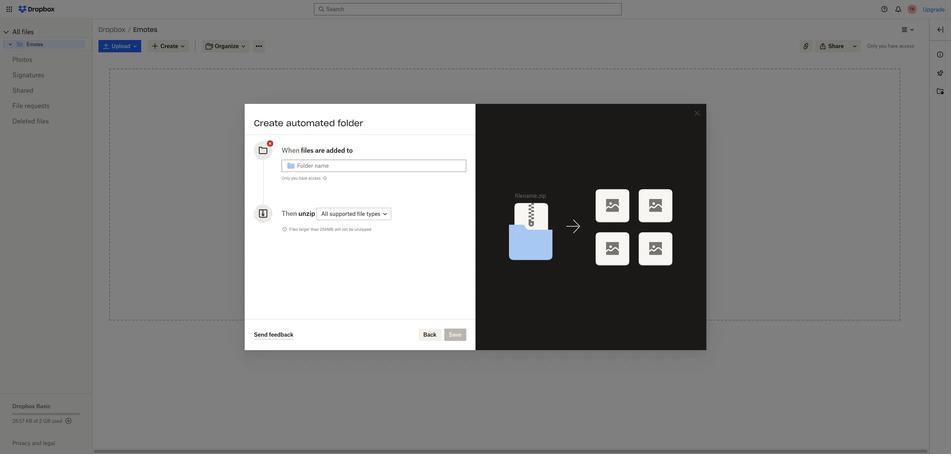 Task type: vqa. For each thing, say whether or not it's contained in the screenshot.


Task type: locate. For each thing, give the bounding box(es) containing it.
Folder name text field
[[297, 162, 462, 170]]

0 vertical spatial only
[[868, 43, 878, 49]]

dropbox left /
[[99, 26, 126, 34]]

0 horizontal spatial folder
[[338, 118, 364, 129]]

0 vertical spatial and
[[475, 277, 485, 283]]

1 vertical spatial have
[[299, 176, 308, 181]]

from right import
[[478, 233, 490, 240]]

this up share and manage button at the bottom of page
[[532, 255, 541, 261]]

all for all files
[[12, 28, 20, 36]]

import
[[458, 233, 476, 240]]

files down dropbox logo - go to the homepage
[[22, 28, 34, 36]]

all
[[12, 28, 20, 36], [322, 211, 328, 217]]

1 vertical spatial share
[[458, 277, 474, 283]]

emotes down all files
[[27, 41, 43, 47]]

more
[[471, 192, 485, 199]]

to right "are"
[[347, 147, 353, 154]]

access inside create automated folder "dialog"
[[309, 176, 321, 181]]

be inside more ways to add content element
[[500, 255, 507, 261]]

photos
[[12, 56, 32, 64]]

all files link
[[12, 26, 92, 38]]

0 horizontal spatial and
[[32, 440, 42, 447]]

to right here
[[512, 145, 517, 151]]

global header element
[[0, 0, 952, 19]]

upload,
[[519, 145, 538, 151]]

used
[[52, 419, 62, 424]]

1 horizontal spatial and
[[475, 277, 485, 283]]

shared link
[[12, 83, 80, 98]]

0 vertical spatial dropbox
[[99, 26, 126, 34]]

of
[[34, 419, 38, 424]]

0 horizontal spatial share
[[458, 277, 474, 283]]

and left the manage
[[475, 277, 485, 283]]

create
[[254, 118, 284, 129]]

1 horizontal spatial from
[[506, 212, 518, 218]]

larger
[[299, 227, 310, 232]]

1 horizontal spatial added
[[508, 255, 524, 261]]

kb
[[26, 419, 32, 424]]

you
[[880, 43, 888, 49], [291, 176, 298, 181]]

files for deleted
[[37, 117, 49, 125]]

1 vertical spatial dropbox
[[12, 403, 35, 410]]

0 horizontal spatial you
[[291, 176, 298, 181]]

all for all supported file types
[[322, 211, 328, 217]]

1 horizontal spatial you
[[880, 43, 888, 49]]

have inside create automated folder "dialog"
[[299, 176, 308, 181]]

google
[[491, 233, 510, 240]]

all supported file types button
[[317, 208, 392, 220]]

to
[[512, 145, 517, 151], [347, 147, 353, 154], [501, 192, 506, 199], [494, 255, 499, 261], [525, 255, 530, 261]]

open details pane image
[[937, 25, 946, 34]]

dropbox for dropbox / emotes
[[99, 26, 126, 34]]

only inside create automated folder "dialog"
[[282, 176, 290, 181]]

be right not
[[349, 227, 354, 232]]

access this folder from your desktop
[[458, 212, 552, 218]]

1 vertical spatial and
[[32, 440, 42, 447]]

1 horizontal spatial all
[[322, 211, 328, 217]]

1 vertical spatial from
[[478, 233, 490, 240]]

create automated folder
[[254, 118, 364, 129]]

1 vertical spatial access
[[309, 176, 321, 181]]

0 vertical spatial all
[[12, 28, 20, 36]]

files up 'the'
[[487, 145, 498, 151]]

file requests
[[12, 102, 50, 110]]

all inside popup button
[[322, 211, 328, 217]]

added right "are"
[[327, 147, 345, 154]]

deleted files link
[[12, 114, 80, 129]]

share
[[829, 43, 845, 49], [458, 277, 474, 283]]

1 horizontal spatial share
[[829, 43, 845, 49]]

1 horizontal spatial dropbox
[[99, 26, 126, 34]]

and for manage
[[475, 277, 485, 283]]

create automated folder dialog
[[245, 104, 707, 350]]

files down file requests link
[[37, 117, 49, 125]]

are
[[315, 147, 325, 154]]

legal
[[43, 440, 55, 447]]

1 horizontal spatial only
[[868, 43, 878, 49]]

and inside button
[[475, 277, 485, 283]]

1 vertical spatial emotes
[[27, 41, 43, 47]]

dropbox link
[[99, 25, 126, 35]]

emotes
[[133, 26, 158, 34], [27, 41, 43, 47]]

0 horizontal spatial only you have access
[[282, 176, 321, 181]]

dropbox logo - go to the homepage image
[[15, 3, 57, 15]]

28.57 kb of 2 gb used
[[12, 419, 62, 424]]

1 vertical spatial only you have access
[[282, 176, 321, 181]]

0 vertical spatial only you have access
[[868, 43, 915, 49]]

your
[[519, 212, 531, 218]]

0 vertical spatial access
[[900, 43, 915, 49]]

0 horizontal spatial added
[[327, 147, 345, 154]]

0 vertical spatial share
[[829, 43, 845, 49]]

256mb
[[320, 227, 334, 232]]

then
[[282, 210, 297, 218]]

request
[[458, 255, 480, 261]]

types
[[367, 211, 381, 217]]

files inside more ways to add content element
[[481, 255, 492, 261]]

this right access
[[479, 212, 488, 218]]

added inside more ways to add content element
[[508, 255, 524, 261]]

1 horizontal spatial be
[[500, 255, 507, 261]]

all up 256mb
[[322, 211, 328, 217]]

from
[[506, 212, 518, 218], [478, 233, 490, 240]]

to inside drop files here to upload, or use the 'upload' button
[[512, 145, 517, 151]]

deleted
[[12, 117, 35, 125]]

2 vertical spatial folder
[[543, 255, 558, 261]]

added down drive
[[508, 255, 524, 261]]

be down google
[[500, 255, 507, 261]]

0 vertical spatial have
[[889, 43, 899, 49]]

unzip
[[299, 210, 315, 218]]

0 vertical spatial this
[[479, 212, 488, 218]]

0 horizontal spatial dropbox
[[12, 403, 35, 410]]

only
[[868, 43, 878, 49], [282, 176, 290, 181]]

0 horizontal spatial access
[[309, 176, 321, 181]]

privacy and legal
[[12, 440, 55, 447]]

open activity image
[[937, 87, 946, 96]]

dropbox for dropbox basic
[[12, 403, 35, 410]]

emotes right /
[[133, 26, 158, 34]]

access
[[900, 43, 915, 49], [309, 176, 321, 181]]

0 vertical spatial be
[[349, 227, 354, 232]]

folder for this
[[490, 212, 504, 218]]

files for request
[[481, 255, 492, 261]]

1 vertical spatial be
[[500, 255, 507, 261]]

files
[[22, 28, 34, 36], [37, 117, 49, 125], [487, 145, 498, 151], [301, 147, 314, 154], [481, 255, 492, 261]]

back button
[[419, 329, 442, 341]]

only you have access inside create automated folder "dialog"
[[282, 176, 321, 181]]

and left legal
[[32, 440, 42, 447]]

1 vertical spatial this
[[532, 255, 541, 261]]

files for all
[[22, 28, 34, 36]]

1 horizontal spatial only you have access
[[868, 43, 915, 49]]

0 horizontal spatial this
[[479, 212, 488, 218]]

or
[[473, 153, 478, 160]]

2 horizontal spatial folder
[[543, 255, 558, 261]]

and
[[475, 277, 485, 283], [32, 440, 42, 447]]

desktop
[[532, 212, 552, 218]]

1 vertical spatial only
[[282, 176, 290, 181]]

0 horizontal spatial be
[[349, 227, 354, 232]]

0 horizontal spatial only
[[282, 176, 290, 181]]

0 horizontal spatial from
[[478, 233, 490, 240]]

files inside drop files here to upload, or use the 'upload' button
[[487, 145, 498, 151]]

0 vertical spatial you
[[880, 43, 888, 49]]

0 vertical spatial folder
[[338, 118, 364, 129]]

0 vertical spatial added
[[327, 147, 345, 154]]

1 horizontal spatial folder
[[490, 212, 504, 218]]

1 vertical spatial added
[[508, 255, 524, 261]]

file requests link
[[12, 98, 80, 114]]

dropbox basic
[[12, 403, 51, 410]]

1 vertical spatial all
[[322, 211, 328, 217]]

be
[[349, 227, 354, 232], [500, 255, 507, 261]]

1 vertical spatial you
[[291, 176, 298, 181]]

folder inside "dialog"
[[338, 118, 364, 129]]

share and manage button
[[441, 272, 569, 288]]

added
[[327, 147, 345, 154], [508, 255, 524, 261]]

0 horizontal spatial have
[[299, 176, 308, 181]]

from left the your
[[506, 212, 518, 218]]

share for share and manage
[[458, 277, 474, 283]]

privacy
[[12, 440, 31, 447]]

signatures link
[[12, 67, 80, 83]]

files left "are"
[[301, 147, 314, 154]]

0 horizontal spatial emotes
[[27, 41, 43, 47]]

dropbox up 28.57
[[12, 403, 35, 410]]

0 vertical spatial emotes
[[133, 26, 158, 34]]

send feedback
[[254, 331, 294, 338]]

drive
[[511, 233, 525, 240]]

0 horizontal spatial all
[[12, 28, 20, 36]]

file
[[12, 102, 23, 110]]

'upload'
[[499, 153, 520, 160]]

all supported file types
[[322, 211, 381, 217]]

emotes inside 'link'
[[27, 41, 43, 47]]

1 vertical spatial folder
[[490, 212, 504, 218]]

folder
[[338, 118, 364, 129], [490, 212, 504, 218], [543, 255, 558, 261]]

share inside more ways to add content element
[[458, 277, 474, 283]]

1 horizontal spatial emotes
[[133, 26, 158, 34]]

to inside "dialog"
[[347, 147, 353, 154]]

files right request
[[481, 255, 492, 261]]

28.57
[[12, 419, 24, 424]]

files inside tree
[[22, 28, 34, 36]]

have
[[889, 43, 899, 49], [299, 176, 308, 181]]

all up photos
[[12, 28, 20, 36]]

not
[[342, 227, 348, 232]]

all inside tree
[[12, 28, 20, 36]]

open information panel image
[[937, 50, 946, 59]]



Task type: describe. For each thing, give the bounding box(es) containing it.
share button
[[816, 40, 849, 52]]

folder permissions image
[[322, 175, 329, 181]]

1 horizontal spatial have
[[889, 43, 899, 49]]

button
[[521, 153, 538, 160]]

basic
[[36, 403, 51, 410]]

upgrade
[[924, 6, 946, 13]]

add
[[508, 192, 518, 199]]

all files tree
[[1, 26, 92, 50]]

when
[[282, 147, 300, 154]]

2
[[39, 419, 42, 424]]

file
[[358, 211, 365, 217]]

1 horizontal spatial access
[[900, 43, 915, 49]]

added inside create automated folder "dialog"
[[327, 147, 345, 154]]

content
[[519, 192, 539, 199]]

send
[[254, 331, 268, 338]]

share and manage
[[458, 277, 508, 283]]

than
[[311, 227, 319, 232]]

1 horizontal spatial this
[[532, 255, 541, 261]]

files
[[290, 227, 298, 232]]

all files
[[12, 28, 34, 36]]

import from google drive
[[458, 233, 525, 240]]

files larger than 256mb will not be unzipped
[[290, 227, 372, 232]]

ways
[[486, 192, 500, 199]]

more ways to add content
[[471, 192, 539, 199]]

share for share
[[829, 43, 845, 49]]

upgrade link
[[924, 6, 946, 13]]

and for legal
[[32, 440, 42, 447]]

gb
[[43, 419, 50, 424]]

dropbox / emotes
[[99, 26, 158, 34]]

here
[[499, 145, 511, 151]]

be inside create automated folder "dialog"
[[349, 227, 354, 232]]

files are added to
[[301, 147, 353, 154]]

manage
[[486, 277, 508, 283]]

drop files here to upload, or use the 'upload' button
[[472, 145, 538, 160]]

use
[[479, 153, 488, 160]]

back
[[424, 332, 437, 338]]

unzipped
[[355, 227, 372, 232]]

to left add
[[501, 192, 506, 199]]

supported
[[330, 211, 356, 217]]

0 vertical spatial from
[[506, 212, 518, 218]]

files inside create automated folder "dialog"
[[301, 147, 314, 154]]

access
[[458, 212, 477, 218]]

more ways to add content element
[[440, 191, 571, 295]]

feedback
[[269, 331, 294, 338]]

signatures
[[12, 71, 44, 79]]

open pinned items image
[[937, 69, 946, 78]]

filename.zip
[[515, 192, 547, 199]]

to up share and manage button at the bottom of page
[[525, 255, 530, 261]]

you inside create automated folder "dialog"
[[291, 176, 298, 181]]

emotes link
[[16, 40, 85, 49]]

request files to be added to this folder
[[458, 255, 558, 261]]

/
[[128, 26, 131, 33]]

files for drop
[[487, 145, 498, 151]]

drop
[[472, 145, 485, 151]]

get more space image
[[64, 417, 73, 426]]

shared
[[12, 87, 33, 94]]

privacy and legal link
[[12, 440, 92, 447]]

to up the manage
[[494, 255, 499, 261]]

requests
[[25, 102, 50, 110]]

automated
[[286, 118, 335, 129]]

deleted files
[[12, 117, 49, 125]]

will
[[335, 227, 341, 232]]

photos link
[[12, 52, 80, 67]]

folder for automated
[[338, 118, 364, 129]]

send feedback button
[[254, 330, 294, 340]]

the
[[490, 153, 498, 160]]



